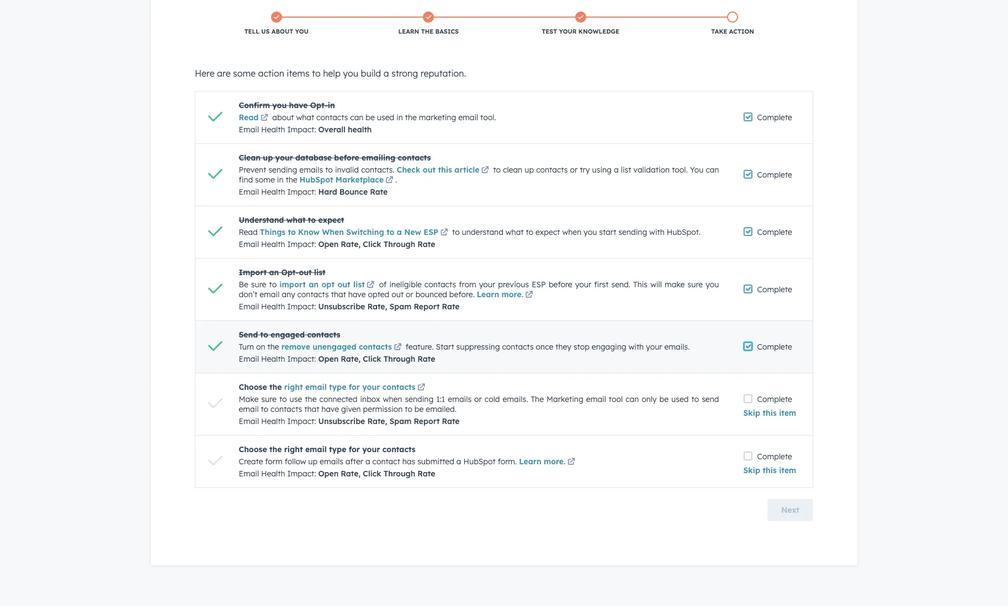 Task type: locate. For each thing, give the bounding box(es) containing it.
spam down permission
[[389, 417, 412, 427]]

2 type from the top
[[329, 445, 346, 455]]

before left first
[[549, 280, 572, 290]]

understand
[[239, 215, 284, 225]]

emailed.
[[426, 405, 457, 415]]

0 vertical spatial learn
[[477, 290, 499, 300]]

the
[[405, 113, 417, 123], [286, 175, 297, 185], [268, 342, 279, 352], [269, 383, 282, 393], [305, 395, 317, 405], [269, 445, 282, 455]]

0 vertical spatial right
[[284, 383, 303, 393]]

with
[[649, 227, 665, 237], [629, 342, 644, 352]]

2 health from the top
[[261, 187, 285, 197]]

health for up
[[261, 187, 285, 197]]

6 complete from the top
[[757, 395, 792, 405]]

0 vertical spatial click
[[363, 240, 381, 250]]

1 vertical spatial with
[[629, 342, 644, 352]]

up inside to clean up contacts or try using a list validation tool. you can find some in the
[[525, 165, 534, 175]]

to left clean
[[493, 165, 501, 175]]

out inside of ineligible contacts from your previous esp before your first send. this will make sure you don't email any contacts that have opted out or bounced before.
[[392, 290, 404, 300]]

0 vertical spatial this
[[438, 165, 452, 175]]

build_reputation list item
[[657, 9, 809, 38]]

email for confirm
[[239, 125, 259, 135]]

1 horizontal spatial up
[[308, 457, 318, 467]]

impact: down about
[[287, 125, 316, 135]]

1 vertical spatial open
[[318, 354, 339, 364]]

0 vertical spatial can
[[350, 113, 364, 123]]

some inside to clean up contacts or try using a list validation tool. you can find some in the
[[255, 175, 275, 185]]

read down understand
[[239, 227, 260, 237]]

when left start
[[562, 227, 582, 237]]

before
[[334, 153, 359, 163], [549, 280, 572, 290]]

emails down choose the right email type for your contacts
[[320, 457, 343, 467]]

1 horizontal spatial tool.
[[672, 165, 688, 175]]

0 horizontal spatial more.
[[502, 290, 523, 300]]

1 right from the top
[[284, 383, 303, 393]]

2 open from the top
[[318, 354, 339, 364]]

through for remove unengaged contacts
[[384, 354, 415, 364]]

what for understand
[[286, 215, 306, 225]]

0 vertical spatial in
[[328, 100, 335, 110]]

opted
[[368, 290, 389, 300]]

2 horizontal spatial be
[[660, 395, 669, 405]]

create form follow up emails after a contact has submitted a hubspot form.
[[239, 457, 519, 467]]

choose
[[239, 383, 267, 393], [239, 445, 267, 455]]

complete for send to engaged contacts
[[757, 342, 792, 352]]

email down find
[[239, 187, 259, 197]]

have inside make sure to use the connected inbox when sending 1:1 emails or cold emails. the marketing email tool can only be used to send email to contacts that have given permission to be emailed. email health impact: unsubscribe rate, spam report rate
[[322, 405, 339, 415]]

1 skip this item button from the top
[[743, 409, 796, 419]]

tool. for validation
[[672, 165, 688, 175]]

0 vertical spatial skip
[[743, 409, 760, 419]]

1 unsubscribe from the top
[[318, 302, 365, 312]]

1 vertical spatial some
[[255, 175, 275, 185]]

to inside to clean up contacts or try using a list validation tool. you can find some in the
[[493, 165, 501, 175]]

1 vertical spatial spam
[[389, 417, 412, 427]]

1 item from the top
[[779, 409, 796, 419]]

0 horizontal spatial when
[[383, 395, 402, 405]]

rate down submitted
[[418, 469, 435, 479]]

0 horizontal spatial hubspot
[[300, 175, 333, 185]]

before up 'invalid'
[[334, 153, 359, 163]]

be up health
[[366, 113, 375, 123]]

link opens in a new window image
[[261, 114, 268, 123], [481, 167, 489, 175], [386, 177, 393, 185], [386, 177, 393, 185], [440, 229, 448, 237], [440, 229, 448, 237], [367, 282, 374, 290], [367, 282, 374, 290], [568, 459, 575, 467]]

can
[[350, 113, 364, 123], [706, 165, 719, 175], [626, 395, 639, 405]]

2 spam from the top
[[389, 417, 412, 427]]

you
[[295, 28, 309, 35]]

1 vertical spatial what
[[286, 215, 306, 225]]

understand
[[462, 227, 503, 237]]

spam
[[389, 302, 412, 312], [389, 417, 412, 427]]

0 horizontal spatial tool.
[[480, 113, 496, 123]]

learn more. right form.
[[519, 457, 566, 467]]

contacts up has
[[382, 445, 416, 455]]

1 horizontal spatial with
[[649, 227, 665, 237]]

send.
[[611, 280, 631, 290]]

1 choose from the top
[[239, 383, 267, 393]]

4 impact: from the top
[[287, 302, 316, 312]]

to clean up contacts or try using a list validation tool. you can find some in the
[[239, 165, 719, 185]]

unsubscribe inside make sure to use the connected inbox when sending 1:1 emails or cold emails. the marketing email tool can only be used to send email to contacts that have given permission to be emailed. email health impact: unsubscribe rate, spam report rate
[[318, 417, 365, 427]]

in
[[328, 100, 335, 110], [396, 113, 403, 123], [277, 175, 284, 185]]

email
[[458, 113, 478, 123], [260, 290, 280, 300], [305, 383, 327, 393], [586, 395, 606, 405], [239, 405, 259, 415], [305, 445, 327, 455]]

sure inside make sure to use the connected inbox when sending 1:1 emails or cold emails. the marketing email tool can only be used to send email to contacts that have given permission to be emailed. email health impact: unsubscribe rate, spam report rate
[[261, 395, 277, 405]]

complete for import an opt-out list
[[757, 285, 792, 295]]

6 impact: from the top
[[287, 417, 316, 427]]

rate, down permission
[[367, 417, 387, 427]]

6 email from the top
[[239, 417, 259, 427]]

item for create form follow up emails after a contact has submitted a hubspot form.
[[779, 466, 796, 476]]

1 click from the top
[[363, 240, 381, 250]]

some right find
[[255, 175, 275, 185]]

an for import
[[309, 280, 319, 290]]

link opens in a new window image inside 'read' link
[[261, 114, 268, 123]]

rate down the before.
[[442, 302, 460, 312]]

reputation.
[[421, 68, 466, 79]]

2 skip this item button from the top
[[743, 466, 796, 476]]

an left opt
[[309, 280, 319, 290]]

0 vertical spatial emails
[[299, 165, 323, 175]]

1 email from the top
[[239, 125, 259, 135]]

contact
[[372, 457, 400, 467]]

report down 'bounced'
[[414, 302, 440, 312]]

impact: for engaged
[[287, 354, 316, 364]]

spam down "ineligible"
[[389, 302, 412, 312]]

learn
[[398, 28, 419, 35]]

contacts left from on the left of page
[[425, 280, 456, 290]]

1 vertical spatial esp
[[532, 280, 546, 290]]

1 horizontal spatial be
[[415, 405, 424, 415]]

with right engaging
[[629, 342, 644, 352]]

2 right from the top
[[284, 445, 303, 455]]

sending right start
[[619, 227, 647, 237]]

1 vertical spatial skip this item button
[[743, 466, 796, 476]]

be right only at the bottom right
[[660, 395, 669, 405]]

2 vertical spatial click
[[363, 469, 381, 479]]

contacts inside to clean up contacts or try using a list validation tool. you can find some in the
[[536, 165, 568, 175]]

1 horizontal spatial sending
[[405, 395, 434, 405]]

0 vertical spatial when
[[562, 227, 582, 237]]

switching
[[346, 227, 384, 237]]

email for clean
[[239, 187, 259, 197]]

choose for choose the right email type for your contacts
[[239, 445, 267, 455]]

4 complete from the top
[[757, 285, 792, 295]]

2 vertical spatial email health impact: open rate, click through rate
[[239, 469, 435, 479]]

rate, down remove unengaged contacts link
[[341, 354, 361, 364]]

1 vertical spatial tool.
[[672, 165, 688, 175]]

1 email health impact: open rate, click through rate from the top
[[239, 240, 435, 250]]

a right after
[[366, 457, 370, 467]]

0 vertical spatial tool.
[[480, 113, 496, 123]]

a right submitted
[[457, 457, 461, 467]]

5 complete from the top
[[757, 342, 792, 352]]

0 vertical spatial emails.
[[664, 342, 690, 352]]

2 horizontal spatial have
[[348, 290, 366, 300]]

3 impact: from the top
[[287, 240, 316, 250]]

2 impact: from the top
[[287, 187, 316, 197]]

3 health from the top
[[261, 240, 285, 250]]

1 vertical spatial opt-
[[281, 268, 299, 278]]

click down the create form follow up emails after a contact has submitted a hubspot form.
[[363, 469, 381, 479]]

impact:
[[287, 125, 316, 135], [287, 187, 316, 197], [287, 240, 316, 250], [287, 302, 316, 312], [287, 354, 316, 364], [287, 417, 316, 427], [287, 469, 316, 479]]

1 vertical spatial when
[[383, 395, 402, 405]]

in right prevent
[[277, 175, 284, 185]]

things to know when switching to a new esp
[[260, 227, 438, 237]]

or left try
[[570, 165, 578, 175]]

unsubscribe
[[318, 302, 365, 312], [318, 417, 365, 427]]

sure for be sure to
[[251, 280, 266, 290]]

follow
[[285, 457, 306, 467]]

0 vertical spatial choose
[[239, 383, 267, 393]]

more. right from on the left of page
[[502, 290, 523, 300]]

impact: down know
[[287, 240, 316, 250]]

us
[[261, 28, 270, 35]]

you
[[343, 68, 358, 79], [272, 100, 287, 110], [584, 227, 597, 237], [706, 280, 719, 290]]

2 horizontal spatial list
[[621, 165, 631, 175]]

rate, for opt
[[367, 302, 387, 312]]

rate for import an opt-out list
[[442, 302, 460, 312]]

email health impact: hard bounce rate
[[239, 187, 388, 197]]

sending right prevent
[[269, 165, 297, 175]]

impact: for opt-
[[287, 302, 316, 312]]

2 for from the top
[[349, 445, 360, 455]]

1 type from the top
[[329, 383, 346, 393]]

3 email health impact: open rate, click through rate from the top
[[239, 469, 435, 479]]

1 skip from the top
[[743, 409, 760, 419]]

0 vertical spatial report
[[414, 302, 440, 312]]

to left send
[[692, 395, 699, 405]]

marketplace
[[336, 175, 384, 185]]

in inside to clean up contacts or try using a list validation tool. you can find some in the
[[277, 175, 284, 185]]

to left use
[[279, 395, 287, 405]]

open for know
[[318, 240, 339, 250]]

health down on
[[261, 354, 285, 364]]

1 horizontal spatial list
[[353, 280, 365, 290]]

or left 'bounced'
[[406, 290, 413, 300]]

email inside of ineligible contacts from your previous esp before your first send. this will make sure you don't email any contacts that have opted out or bounced before.
[[260, 290, 280, 300]]

your right from on the left of page
[[479, 280, 495, 290]]

item for make sure to use the connected inbox when sending 1:1 emails or cold emails. the marketing email tool can only be used to send email to contacts that have given permission to be emailed.
[[779, 409, 796, 419]]

1 vertical spatial hubspot
[[463, 457, 496, 467]]

0 vertical spatial an
[[269, 268, 279, 278]]

4 health from the top
[[261, 302, 285, 312]]

1 vertical spatial for
[[349, 445, 360, 455]]

1 vertical spatial emails
[[448, 395, 472, 405]]

contacts up check
[[398, 153, 431, 163]]

health down choose the
[[261, 417, 285, 427]]

learn more. link right form.
[[519, 457, 577, 467]]

2 vertical spatial list
[[353, 280, 365, 290]]

tool. left you
[[672, 165, 688, 175]]

0 vertical spatial spam
[[389, 302, 412, 312]]

1 vertical spatial used
[[671, 395, 689, 405]]

after
[[346, 457, 363, 467]]

2 vertical spatial or
[[474, 395, 482, 405]]

2 click from the top
[[363, 354, 381, 364]]

report
[[414, 302, 440, 312], [414, 417, 440, 427]]

click down switching
[[363, 240, 381, 250]]

2 email health impact: open rate, click through rate from the top
[[239, 354, 435, 364]]

impact: down follow
[[287, 469, 316, 479]]

more. for the bottom the learn more. link
[[544, 457, 566, 467]]

health for what
[[261, 240, 285, 250]]

1 vertical spatial emails.
[[503, 395, 528, 405]]

email down 'read' link
[[239, 125, 259, 135]]

0 vertical spatial used
[[377, 113, 394, 123]]

tool. inside to clean up contacts or try using a list validation tool. you can find some in the
[[672, 165, 688, 175]]

list
[[174, 3, 835, 45]]

tell us about you button
[[200, 9, 353, 38]]

health down about
[[261, 125, 285, 135]]

0 horizontal spatial learn
[[477, 290, 499, 300]]

be
[[239, 280, 248, 290]]

the inside to clean up contacts or try using a list validation tool. you can find some in the
[[286, 175, 297, 185]]

skip
[[743, 409, 760, 419], [743, 466, 760, 476]]

1 open from the top
[[318, 240, 339, 250]]

check out this article
[[397, 165, 479, 175]]

learn more. link right from on the left of page
[[477, 290, 535, 300]]

hubspot
[[300, 175, 333, 185], [463, 457, 496, 467]]

list containing tell us about you
[[174, 3, 835, 45]]

5 impact: from the top
[[287, 354, 316, 364]]

some
[[233, 68, 256, 79], [255, 175, 275, 185]]

skip this item button for make sure to use the connected inbox when sending 1:1 emails or cold emails. the marketing email tool can only be used to send email to contacts that have given permission to be emailed.
[[743, 409, 796, 419]]

impact: for your
[[287, 187, 316, 197]]

this for make sure to use the connected inbox when sending 1:1 emails or cold emails. the marketing email tool can only be used to send email to contacts that have given permission to be emailed.
[[763, 409, 777, 419]]

emails
[[299, 165, 323, 175], [448, 395, 472, 405], [320, 457, 343, 467]]

3 complete from the top
[[757, 227, 792, 237]]

email left any
[[260, 290, 280, 300]]

click
[[363, 240, 381, 250], [363, 354, 381, 364], [363, 469, 381, 479]]

1 vertical spatial more.
[[544, 457, 566, 467]]

2 complete from the top
[[757, 170, 792, 180]]

click down remove unengaged contacts link
[[363, 354, 381, 364]]

0 horizontal spatial before
[[334, 153, 359, 163]]

5 email from the top
[[239, 354, 259, 364]]

0 vertical spatial email health impact: open rate, click through rate
[[239, 240, 435, 250]]

2 vertical spatial up
[[308, 457, 318, 467]]

1 horizontal spatial or
[[474, 395, 482, 405]]

click for contacts
[[363, 354, 381, 364]]

when right inbox
[[383, 395, 402, 405]]

2 skip from the top
[[743, 466, 760, 476]]

rate for choose the right email type for your contacts
[[418, 469, 435, 479]]

6 health from the top
[[261, 417, 285, 427]]

skip for create form follow up emails after a contact has submitted a hubspot form.
[[743, 466, 760, 476]]

for up the connected
[[349, 383, 360, 393]]

sure inside of ineligible contacts from your previous esp before your first send. this will make sure you don't email any contacts that have opted out or bounced before.
[[688, 280, 703, 290]]

send
[[702, 395, 719, 405]]

your
[[559, 28, 577, 35]]

hubspot marketplace
[[300, 175, 384, 185]]

item
[[779, 409, 796, 419], [779, 466, 796, 476]]

1 spam from the top
[[389, 302, 412, 312]]

when
[[562, 227, 582, 237], [383, 395, 402, 405]]

contacts up permission
[[382, 383, 416, 393]]

right up follow
[[284, 445, 303, 455]]

0 horizontal spatial in
[[277, 175, 284, 185]]

1 vertical spatial email health impact: open rate, click through rate
[[239, 354, 435, 364]]

0 vertical spatial learn more. link
[[477, 290, 535, 300]]

2 item from the top
[[779, 466, 796, 476]]

you
[[690, 165, 704, 175]]

skip this item
[[743, 409, 796, 419], [743, 466, 796, 476]]

1 vertical spatial an
[[309, 280, 319, 290]]

expect
[[318, 215, 344, 225], [536, 227, 560, 237]]

list left opted
[[353, 280, 365, 290]]

1 through from the top
[[384, 240, 415, 250]]

2 read from the top
[[239, 227, 260, 237]]

contacts right unengaged
[[359, 342, 392, 352]]

2 vertical spatial sending
[[405, 395, 434, 405]]

1 report from the top
[[414, 302, 440, 312]]

emails right '1:1'
[[448, 395, 472, 405]]

1 skip this item from the top
[[743, 409, 796, 419]]

out right the of
[[392, 290, 404, 300]]

email health impact: open rate, click through rate down remove unengaged contacts
[[239, 354, 435, 364]]

rate, down things to know when switching to a new esp
[[341, 240, 361, 250]]

hard
[[318, 187, 337, 197]]

1 vertical spatial unsubscribe
[[318, 417, 365, 427]]

learn more. right from on the left of page
[[477, 290, 523, 300]]

0 vertical spatial or
[[570, 165, 578, 175]]

when inside make sure to use the connected inbox when sending 1:1 emails or cold emails. the marketing email tool can only be used to send email to contacts that have given permission to be emailed. email health impact: unsubscribe rate, spam report rate
[[383, 395, 402, 405]]

1 horizontal spatial can
[[626, 395, 639, 405]]

0 horizontal spatial or
[[406, 290, 413, 300]]

1 horizontal spatial learn
[[519, 457, 541, 467]]

on
[[256, 342, 265, 352]]

7 impact: from the top
[[287, 469, 316, 479]]

email left tool
[[586, 395, 606, 405]]

3 email from the top
[[239, 240, 259, 250]]

sending left '1:1'
[[405, 395, 434, 405]]

1 vertical spatial before
[[549, 280, 572, 290]]

are
[[217, 68, 231, 79]]

health down things
[[261, 240, 285, 250]]

1 vertical spatial type
[[329, 445, 346, 455]]

you right make
[[706, 280, 719, 290]]

0 vertical spatial sending
[[269, 165, 297, 175]]

rate, down opted
[[367, 302, 387, 312]]

impact: down remove
[[287, 354, 316, 364]]

an
[[269, 268, 279, 278], [309, 280, 319, 290]]

0 vertical spatial hubspot
[[300, 175, 333, 185]]

check
[[397, 165, 420, 175]]

to left new
[[387, 227, 394, 237]]

through down feature.
[[384, 354, 415, 364]]

0 vertical spatial item
[[779, 409, 796, 419]]

email inside make sure to use the connected inbox when sending 1:1 emails or cold emails. the marketing email tool can only be used to send email to contacts that have given permission to be emailed. email health impact: unsubscribe rate, spam report rate
[[239, 417, 259, 427]]

used
[[377, 113, 394, 123], [671, 395, 689, 405]]

to left understand at the left top of page
[[452, 227, 460, 237]]

a
[[384, 68, 389, 79], [614, 165, 619, 175], [397, 227, 402, 237], [366, 457, 370, 467], [457, 457, 461, 467]]

7 email from the top
[[239, 469, 259, 479]]

strong
[[392, 68, 418, 79]]

have up email health impact: unsubscribe rate, spam report rate
[[348, 290, 366, 300]]

know
[[298, 227, 320, 237]]

0 vertical spatial before
[[334, 153, 359, 163]]

open
[[318, 240, 339, 250], [318, 354, 339, 364], [318, 469, 339, 479]]

a left new
[[397, 227, 402, 237]]

has
[[402, 457, 415, 467]]

2 choose from the top
[[239, 445, 267, 455]]

4 email from the top
[[239, 302, 259, 312]]

your
[[275, 153, 293, 163], [479, 280, 495, 290], [575, 280, 591, 290], [646, 342, 662, 352], [362, 383, 380, 393], [362, 445, 380, 455]]

used up the emailing
[[377, 113, 394, 123]]

next
[[781, 506, 800, 516]]

contacts left try
[[536, 165, 568, 175]]

rate, for know
[[341, 240, 361, 250]]

report down emailed.
[[414, 417, 440, 427]]

1 vertical spatial right
[[284, 445, 303, 455]]

1 vertical spatial sending
[[619, 227, 647, 237]]

2 report from the top
[[414, 417, 440, 427]]

2 unsubscribe from the top
[[318, 417, 365, 427]]

2 vertical spatial through
[[384, 469, 415, 479]]

have up about
[[289, 100, 308, 110]]

health for you
[[261, 125, 285, 135]]

health
[[348, 125, 372, 135]]

1 impact: from the top
[[287, 125, 316, 135]]

to
[[312, 68, 321, 79], [325, 165, 333, 175], [493, 165, 501, 175], [308, 215, 316, 225], [288, 227, 296, 237], [387, 227, 394, 237], [452, 227, 460, 237], [526, 227, 533, 237], [269, 280, 277, 290], [260, 330, 268, 340], [279, 395, 287, 405], [692, 395, 699, 405], [261, 405, 268, 415], [405, 405, 412, 415]]

that right use
[[304, 405, 319, 415]]

used inside make sure to use the connected inbox when sending 1:1 emails or cold emails. the marketing email tool can only be used to send email to contacts that have given permission to be emailed. email health impact: unsubscribe rate, spam report rate
[[671, 395, 689, 405]]

up
[[263, 153, 273, 163], [525, 165, 534, 175], [308, 457, 318, 467]]

2 through from the top
[[384, 354, 415, 364]]

1 health from the top
[[261, 125, 285, 135]]

1 vertical spatial expect
[[536, 227, 560, 237]]

1 horizontal spatial esp
[[532, 280, 546, 290]]

can right you
[[706, 165, 719, 175]]

learn more. link
[[477, 290, 535, 300], [519, 457, 577, 467]]

start
[[599, 227, 616, 237]]

7 health from the top
[[261, 469, 285, 479]]

be
[[366, 113, 375, 123], [660, 395, 669, 405], [415, 405, 424, 415]]

rate down emailed.
[[442, 417, 460, 427]]

the
[[421, 28, 434, 35]]

1 vertical spatial skip this item
[[743, 466, 796, 476]]

1 horizontal spatial used
[[671, 395, 689, 405]]

esp right new
[[424, 227, 438, 237]]

sending
[[269, 165, 297, 175], [619, 227, 647, 237], [405, 395, 434, 405]]

find
[[239, 175, 253, 185]]

for up after
[[349, 445, 360, 455]]

rate inside make sure to use the connected inbox when sending 1:1 emails or cold emails. the marketing email tool can only be used to send email to contacts that have given permission to be emailed. email health impact: unsubscribe rate, spam report rate
[[442, 417, 460, 427]]

complete
[[757, 113, 792, 123], [757, 170, 792, 180], [757, 227, 792, 237], [757, 285, 792, 295], [757, 342, 792, 352], [757, 395, 792, 405], [757, 452, 792, 462]]

emails.
[[664, 342, 690, 352], [503, 395, 528, 405]]

or inside make sure to use the connected inbox when sending 1:1 emails or cold emails. the marketing email tool can only be used to send email to contacts that have given permission to be emailed. email health impact: unsubscribe rate, spam report rate
[[474, 395, 482, 405]]

that inside of ineligible contacts from your previous esp before your first send. this will make sure you don't email any contacts that have opted out or bounced before.
[[331, 290, 346, 300]]

1 read from the top
[[239, 113, 259, 123]]

confirm
[[239, 100, 270, 110]]

3 through from the top
[[384, 469, 415, 479]]

complete for confirm you have opt-in
[[757, 113, 792, 123]]

1 vertical spatial up
[[525, 165, 534, 175]]

through down new
[[384, 240, 415, 250]]

0 vertical spatial through
[[384, 240, 415, 250]]

health down any
[[261, 302, 285, 312]]

2 horizontal spatial sending
[[619, 227, 647, 237]]

1 horizontal spatial that
[[331, 290, 346, 300]]

1 vertical spatial click
[[363, 354, 381, 364]]

2 email from the top
[[239, 187, 259, 197]]

list for import an opt-out list
[[314, 268, 326, 278]]

health inside make sure to use the connected inbox when sending 1:1 emails or cold emails. the marketing email tool can only be used to send email to contacts that have given permission to be emailed. email health impact: unsubscribe rate, spam report rate
[[261, 417, 285, 427]]

1 complete from the top
[[757, 113, 792, 123]]

unengaged
[[313, 342, 356, 352]]

esp
[[424, 227, 438, 237], [532, 280, 546, 290]]

contacts down choose the
[[271, 405, 302, 415]]

list
[[621, 165, 631, 175], [314, 268, 326, 278], [353, 280, 365, 290]]

link opens in a new window image
[[261, 114, 268, 123], [481, 167, 489, 175], [525, 292, 533, 300], [525, 292, 533, 300], [394, 344, 402, 352], [394, 344, 402, 352], [418, 384, 425, 393], [418, 384, 425, 393], [568, 459, 575, 467]]

email health impact: open rate, click through rate down after
[[239, 469, 435, 479]]

learn more.
[[477, 290, 523, 300], [519, 457, 566, 467]]

0 vertical spatial more.
[[502, 290, 523, 300]]

2 skip this item from the top
[[743, 466, 796, 476]]

0 vertical spatial skip this item
[[743, 409, 796, 419]]

hubspot left form.
[[463, 457, 496, 467]]

that inside make sure to use the connected inbox when sending 1:1 emails or cold emails. the marketing email tool can only be used to send email to contacts that have given permission to be emailed. email health impact: unsubscribe rate, spam report rate
[[304, 405, 319, 415]]

0 vertical spatial type
[[329, 383, 346, 393]]

link opens in a new window image inside 'read' link
[[261, 114, 268, 123]]

0 vertical spatial esp
[[424, 227, 438, 237]]

rate, inside make sure to use the connected inbox when sending 1:1 emails or cold emails. the marketing email tool can only be used to send email to contacts that have given permission to be emailed. email health impact: unsubscribe rate, spam report rate
[[367, 417, 387, 427]]

5 health from the top
[[261, 354, 285, 364]]

of ineligible contacts from your previous esp before your first send. this will make sure you don't email any contacts that have opted out or bounced before.
[[239, 280, 719, 300]]

2 horizontal spatial up
[[525, 165, 534, 175]]

tool. for email
[[480, 113, 496, 123]]

sending inside make sure to use the connected inbox when sending 1:1 emails or cold emails. the marketing email tool can only be used to send email to contacts that have given permission to be emailed. email health impact: unsubscribe rate, spam report rate
[[405, 395, 434, 405]]

1 vertical spatial have
[[348, 290, 366, 300]]

1 vertical spatial learn
[[519, 457, 541, 467]]

be left emailed.
[[415, 405, 424, 415]]



Task type: vqa. For each thing, say whether or not it's contained in the screenshot.
MENU at the right
no



Task type: describe. For each thing, give the bounding box(es) containing it.
engaged
[[271, 330, 305, 340]]

about
[[272, 28, 293, 35]]

spam inside make sure to use the connected inbox when sending 1:1 emails or cold emails. the marketing email tool can only be used to send email to contacts that have given permission to be emailed. email health impact: unsubscribe rate, spam report rate
[[389, 417, 412, 427]]

remove unengaged contacts
[[281, 342, 392, 352]]

7 complete from the top
[[757, 452, 792, 462]]

sending for make sure to use the connected inbox when sending 1:1 emails or cold emails. the marketing email tool can only be used to send email to contacts that have given permission to be emailed. email health impact: unsubscribe rate, spam report rate
[[405, 395, 434, 405]]

this for create form follow up emails after a contact has submitted a hubspot form.
[[763, 466, 777, 476]]

email down choose the
[[239, 405, 259, 415]]

permission
[[363, 405, 403, 415]]

skip this item for make sure to use the connected inbox when sending 1:1 emails or cold emails. the marketing email tool can only be used to send email to contacts that have given permission to be emailed.
[[743, 409, 796, 419]]

tell
[[244, 28, 259, 35]]

health for the
[[261, 469, 285, 479]]

esp inside of ineligible contacts from your previous esp before your first send. this will make sure you don't email any contacts that have opted out or bounced before.
[[532, 280, 546, 290]]

import
[[239, 268, 267, 278]]

prevent
[[239, 165, 266, 175]]

0 horizontal spatial can
[[350, 113, 364, 123]]

tool
[[609, 395, 623, 405]]

prevent sending emails to invalid contacts.
[[239, 165, 397, 175]]

impact: inside make sure to use the connected inbox when sending 1:1 emails or cold emails. the marketing email tool can only be used to send email to contacts that have given permission to be emailed. email health impact: unsubscribe rate, spam report rate
[[287, 417, 316, 427]]

0 vertical spatial learn more.
[[477, 290, 523, 300]]

0 horizontal spatial be
[[366, 113, 375, 123]]

here
[[195, 68, 215, 79]]

email up follow
[[305, 445, 327, 455]]

out right check
[[423, 165, 436, 175]]

take
[[711, 28, 727, 35]]

sure for make sure to use the connected inbox when sending 1:1 emails or cold emails. the marketing email tool can only be used to send email to contacts that have given permission to be emailed. email health impact: unsubscribe rate, spam report rate
[[261, 395, 277, 405]]

database
[[295, 153, 332, 163]]

3 open from the top
[[318, 469, 339, 479]]

validation
[[634, 165, 670, 175]]

your up the create form follow up emails after a contact has submitted a hubspot form.
[[362, 445, 380, 455]]

0 vertical spatial up
[[263, 153, 273, 163]]

to left help
[[312, 68, 321, 79]]

a inside to clean up contacts or try using a list validation tool. you can find some in the
[[614, 165, 619, 175]]

right email type for your contacts link
[[284, 383, 427, 393]]

complete for clean up your database before emailing contacts
[[757, 170, 792, 180]]

any
[[282, 290, 295, 300]]

engaging
[[592, 342, 626, 352]]

previous
[[498, 280, 529, 290]]

feature.
[[406, 342, 434, 352]]

have inside of ineligible contacts from your previous esp before your first send. this will make sure you don't email any contacts that have opted out or bounced before.
[[348, 290, 366, 300]]

2 vertical spatial emails
[[320, 457, 343, 467]]

your left database
[[275, 153, 293, 163]]

impact: for right
[[287, 469, 316, 479]]

turn
[[239, 342, 254, 352]]

when
[[322, 227, 344, 237]]

given
[[341, 405, 361, 415]]

email for import
[[239, 302, 259, 312]]

email for send
[[239, 354, 259, 364]]

click for know
[[363, 240, 381, 250]]

items
[[287, 68, 310, 79]]

email for choose
[[239, 469, 259, 479]]

using
[[592, 165, 612, 175]]

rate for send to engaged contacts
[[418, 354, 435, 364]]

things to know when switching to a new esp link
[[260, 227, 450, 237]]

here are some action items to help you build a strong reputation.
[[195, 68, 466, 79]]

remove unengaged contacts link
[[281, 342, 404, 352]]

list for import an opt out list
[[353, 280, 365, 290]]

open for contacts
[[318, 354, 339, 364]]

0 horizontal spatial sending
[[269, 165, 297, 175]]

before inside of ineligible contacts from your previous esp before your first send. this will make sure you don't email any contacts that have opted out or bounced before.
[[549, 280, 572, 290]]

remove
[[281, 342, 310, 352]]

report inside make sure to use the connected inbox when sending 1:1 emails or cold emails. the marketing email tool can only be used to send email to contacts that have given permission to be emailed. email health impact: unsubscribe rate, spam report rate
[[414, 417, 440, 427]]

confirm you have opt-in
[[239, 100, 335, 110]]

to down "understand what to expect"
[[288, 227, 296, 237]]

be sure to
[[239, 280, 280, 290]]

1 horizontal spatial hubspot
[[463, 457, 496, 467]]

next button
[[768, 500, 813, 522]]

0 vertical spatial opt-
[[310, 100, 328, 110]]

skip this item button for create form follow up emails after a contact has submitted a hubspot form.
[[743, 466, 796, 476]]

read link
[[239, 113, 270, 123]]

2 vertical spatial what
[[506, 227, 524, 237]]

rate down contacts.
[[370, 187, 388, 197]]

through for things to know when switching to a new esp
[[384, 240, 415, 250]]

0 vertical spatial some
[[233, 68, 256, 79]]

list inside to clean up contacts or try using a list validation tool. you can find some in the
[[621, 165, 631, 175]]

choose the right email type for your contacts
[[239, 445, 416, 455]]

test your knowledge
[[542, 28, 620, 35]]

you left start
[[584, 227, 597, 237]]

0 horizontal spatial esp
[[424, 227, 438, 237]]

hubspot marketplace link
[[300, 175, 395, 185]]

email for understand
[[239, 240, 259, 250]]

sending for to understand what to expect when you start sending with hubspot.
[[619, 227, 647, 237]]

or inside of ineligible contacts from your previous esp before your first send. this will make sure you don't email any contacts that have opted out or bounced before.
[[406, 290, 413, 300]]

an for import
[[269, 268, 279, 278]]

1:1
[[436, 395, 445, 405]]

your up inbox
[[362, 383, 380, 393]]

send to engaged contacts
[[239, 330, 340, 340]]

to down the clean up your database before emailing contacts
[[325, 165, 333, 175]]

hubspot.
[[667, 227, 701, 237]]

start
[[436, 342, 454, 352]]

to right understand at the left top of page
[[526, 227, 533, 237]]

health for to
[[261, 354, 285, 364]]

more. for the topmost the learn more. link
[[502, 290, 523, 300]]

submitted
[[417, 457, 454, 467]]

to down the import an opt-out list
[[269, 280, 277, 290]]

contacts up unengaged
[[307, 330, 340, 340]]

you right help
[[343, 68, 358, 79]]

.
[[395, 175, 397, 185]]

import an opt-out list
[[239, 268, 326, 278]]

a right 'build' on the left of page
[[384, 68, 389, 79]]

can inside make sure to use the connected inbox when sending 1:1 emails or cold emails. the marketing email tool can only be used to send email to contacts that have given permission to be emailed. email health impact: unsubscribe rate, spam report rate
[[626, 395, 639, 405]]

right email type for your contacts
[[284, 383, 416, 393]]

rate for understand what to expect
[[418, 240, 435, 250]]

email health impact: overall health
[[239, 125, 372, 135]]

article
[[455, 165, 479, 175]]

email up the connected
[[305, 383, 327, 393]]

help
[[323, 68, 341, 79]]

the left marketing
[[405, 113, 417, 123]]

to up on
[[260, 330, 268, 340]]

rate, down after
[[341, 469, 361, 479]]

complete for understand what to expect
[[757, 227, 792, 237]]

contacts.
[[361, 165, 395, 175]]

email health impact: open rate, click through rate for contacts
[[239, 354, 435, 364]]

health for an
[[261, 302, 285, 312]]

skip this item for create form follow up emails after a contact has submitted a hubspot form.
[[743, 466, 796, 476]]

they
[[556, 342, 571, 352]]

once
[[536, 342, 553, 352]]

to up know
[[308, 215, 316, 225]]

what for about
[[296, 113, 314, 123]]

form
[[265, 457, 283, 467]]

1 horizontal spatial when
[[562, 227, 582, 237]]

inbox
[[360, 395, 380, 405]]

make
[[665, 280, 685, 290]]

check out this article link
[[397, 165, 491, 175]]

link opens in a new window image inside check out this article 'link'
[[481, 167, 489, 175]]

connected
[[319, 395, 357, 405]]

or inside to clean up contacts or try using a list validation tool. you can find some in the
[[570, 165, 578, 175]]

bounce
[[339, 187, 368, 197]]

the inside make sure to use the connected inbox when sending 1:1 emails or cold emails. the marketing email tool can only be used to send email to contacts that have given permission to be emailed. email health impact: unsubscribe rate, spam report rate
[[305, 395, 317, 405]]

the right on
[[268, 342, 279, 352]]

1 for from the top
[[349, 383, 360, 393]]

contacts up overall
[[316, 113, 348, 123]]

impact: for have
[[287, 125, 316, 135]]

link opens in a new window image inside check out this article 'link'
[[481, 167, 489, 175]]

1 vertical spatial learn more. link
[[519, 457, 577, 467]]

0 horizontal spatial used
[[377, 113, 394, 123]]

create
[[239, 457, 263, 467]]

you up about
[[272, 100, 287, 110]]

turn on the
[[239, 342, 281, 352]]

send
[[239, 330, 258, 340]]

0 horizontal spatial expect
[[318, 215, 344, 225]]

overall
[[318, 125, 346, 135]]

import
[[280, 280, 306, 290]]

clean up your database before emailing contacts
[[239, 153, 431, 163]]

make
[[239, 395, 259, 405]]

you inside of ineligible contacts from your previous esp before your first send. this will make sure you don't email any contacts that have opted out or bounced before.
[[706, 280, 719, 290]]

about
[[272, 113, 294, 123]]

0 vertical spatial have
[[289, 100, 308, 110]]

emails inside make sure to use the connected inbox when sending 1:1 emails or cold emails. the marketing email tool can only be used to send email to contacts that have given permission to be emailed. email health impact: unsubscribe rate, spam report rate
[[448, 395, 472, 405]]

the
[[531, 395, 544, 405]]

opt
[[322, 280, 335, 290]]

from
[[459, 280, 476, 290]]

basics
[[435, 28, 459, 35]]

test your knowledge button
[[505, 9, 657, 38]]

impact: for to
[[287, 240, 316, 250]]

contacts right any
[[297, 290, 329, 300]]

your left first
[[575, 280, 591, 290]]

1 vertical spatial in
[[396, 113, 403, 123]]

feature. start suppressing contacts once they stop engaging with your emails.
[[404, 342, 690, 352]]

0 horizontal spatial with
[[629, 342, 644, 352]]

1 vertical spatial learn more.
[[519, 457, 566, 467]]

of
[[379, 280, 387, 290]]

can inside to clean up contacts or try using a list validation tool. you can find some in the
[[706, 165, 719, 175]]

import an opt out list
[[280, 280, 365, 290]]

form.
[[498, 457, 517, 467]]

only
[[642, 395, 657, 405]]

out right opt
[[338, 280, 350, 290]]

rate, for contacts
[[341, 354, 361, 364]]

learn the basics
[[398, 28, 459, 35]]

emailing
[[362, 153, 395, 163]]

contacts inside make sure to use the connected inbox when sending 1:1 emails or cold emails. the marketing email tool can only be used to send email to contacts that have given permission to be emailed. email health impact: unsubscribe rate, spam report rate
[[271, 405, 302, 415]]

contacts left once
[[502, 342, 534, 352]]

import an opt out list link
[[280, 280, 376, 290]]

email health impact: open rate, click through rate for know
[[239, 240, 435, 250]]

the up form
[[269, 445, 282, 455]]

your right engaging
[[646, 342, 662, 352]]

emails. inside make sure to use the connected inbox when sending 1:1 emails or cold emails. the marketing email tool can only be used to send email to contacts that have given permission to be emailed. email health impact: unsubscribe rate, spam report rate
[[503, 395, 528, 405]]

clean
[[239, 153, 261, 163]]

invalid
[[335, 165, 359, 175]]

out up import
[[299, 268, 312, 278]]

email right marketing
[[458, 113, 478, 123]]

1 horizontal spatial expect
[[536, 227, 560, 237]]

the down turn on the
[[269, 383, 282, 393]]

3 click from the top
[[363, 469, 381, 479]]

cold
[[485, 395, 500, 405]]

email health impact: unsubscribe rate, spam report rate
[[239, 302, 460, 312]]

skip for make sure to use the connected inbox when sending 1:1 emails or cold emails. the marketing email tool can only be used to send email to contacts that have given permission to be emailed.
[[743, 409, 760, 419]]

test
[[542, 28, 557, 35]]

to right make
[[261, 405, 268, 415]]

choose for choose the
[[239, 383, 267, 393]]

to right permission
[[405, 405, 412, 415]]



